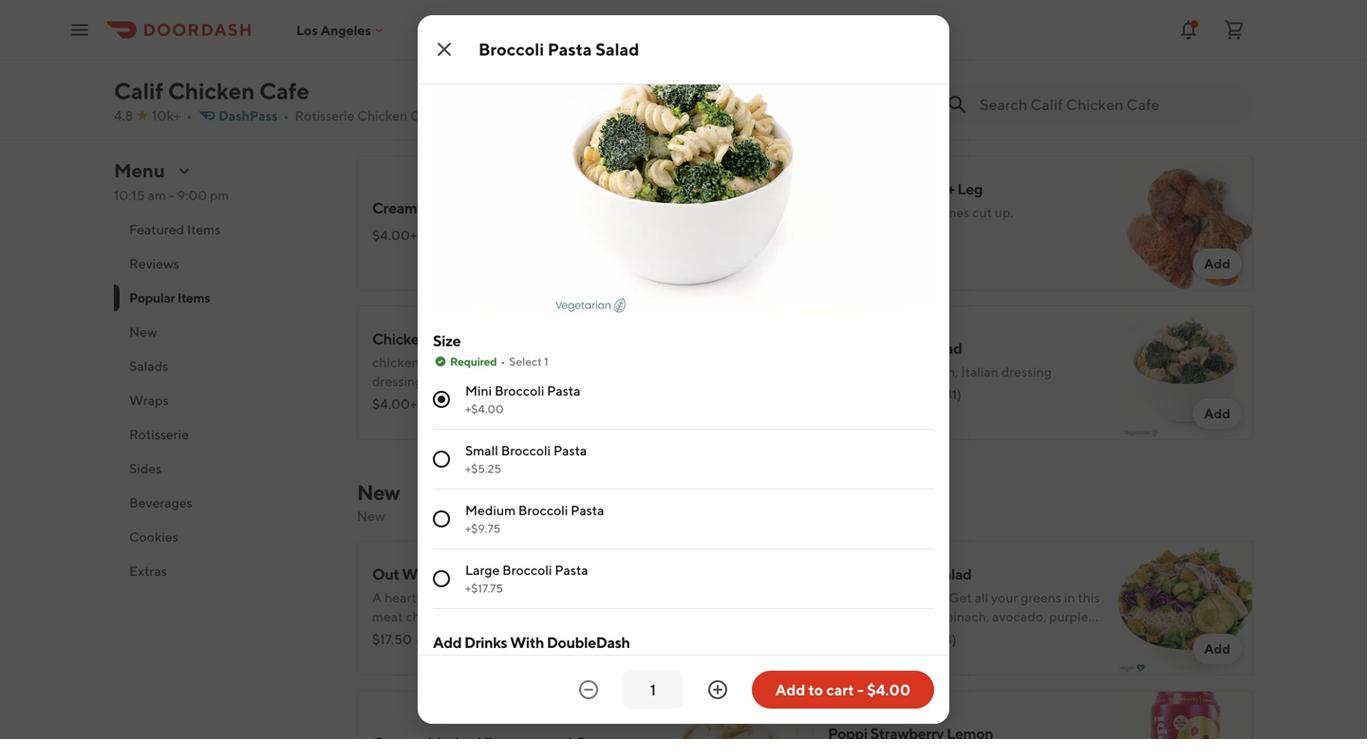 Task type: describe. For each thing, give the bounding box(es) containing it.
up.
[[995, 205, 1014, 220]]

add for broccoli pasta salad
[[1204, 406, 1231, 422]]

$17.50
[[372, 632, 412, 648]]

green
[[464, 355, 499, 370]]

cut
[[973, 205, 992, 220]]

leg
[[957, 180, 983, 198]]

items for popular items
[[177, 290, 210, 306]]

chicken, inside chicken pasta salad chicken, pasta, green onions, 1000 island dressing
[[372, 355, 423, 370]]

wraps button
[[114, 384, 334, 418]]

$9.50
[[828, 227, 865, 243]]

tomato,
[[1013, 55, 1059, 70]]

2 creamy mashed potatoes and gravy image from the top
[[663, 691, 798, 740]]

$4.00+ for roasted potatoes
[[372, 87, 417, 103]]

add for qtr chicken dark + leg
[[1204, 256, 1231, 272]]

$4.00+ for chicken pasta salad
[[372, 396, 417, 412]]

1 vertical spatial potatoes
[[484, 199, 544, 217]]

salads button
[[114, 349, 334, 384]]

large
[[465, 563, 500, 578]]

10k+ •
[[152, 108, 192, 123]]

doubledash
[[547, 634, 630, 652]]

open menu image
[[68, 19, 91, 41]]

calif chicken cafe
[[114, 77, 309, 104]]

broccoli, pasta, ranch, italian dressing
[[433, 7, 657, 23]]

new for new
[[129, 324, 157, 340]]

thigh.
[[884, 205, 919, 220]]

out
[[372, 565, 399, 584]]

new button
[[114, 315, 334, 349]]

sides button
[[114, 452, 334, 486]]

dressing inside broccoli pasta salad broccoli, pasta, ranch, italian dressing 100% (31)
[[1002, 364, 1052, 380]]

broccoli pasta salad image
[[1119, 306, 1253, 441]]

side
[[439, 647, 464, 663]]

& inside out west salad a hearty ranch style salad loaded w/ white meat chicken, avocado, black beans, roasted corn, white cheddar cheese, red peppers, pita croutons & side chipotle dressing.
[[428, 647, 436, 663]]

los angeles button
[[296, 22, 386, 38]]

pasta, inside 'broccoli pasta salad' dialog
[[488, 7, 524, 23]]

ranch, inside 'broccoli pasta salad' dialog
[[526, 7, 564, 23]]

1 inside qtr chicken dark + leg 2 legs & 1 thigh. -comes cut up.
[[876, 205, 882, 220]]

(32)
[[929, 96, 953, 112]]

chicken inside chicken pasta salad chicken, pasta, green onions, 1000 island dressing
[[372, 330, 428, 348]]

caesar
[[828, 74, 870, 89]]

• for 10k+ •
[[186, 108, 192, 123]]

salads
[[129, 358, 168, 374]]

91%
[[447, 396, 471, 412]]

0 vertical spatial white
[[591, 590, 625, 606]]

• inside size group
[[501, 355, 505, 368]]

chicken for rotisserie
[[357, 108, 408, 123]]

add button for out west salad
[[737, 634, 786, 665]]

add button for green goddess salad
[[1193, 634, 1242, 665]]

add for creamy mashed potatoes and gravy
[[749, 256, 775, 272]]

poppi strawberry lemon image
[[1119, 691, 1253, 740]]

small
[[465, 443, 498, 459]]

1 (13) from the left
[[479, 632, 501, 648]]

dashpass
[[219, 108, 278, 123]]

broccoli for mini broccoli pasta
[[495, 383, 544, 399]]

out west salad image
[[663, 541, 798, 676]]

los
[[296, 22, 318, 38]]

to
[[809, 681, 823, 699]]

notification bell image
[[1177, 19, 1200, 41]]

large broccoli pasta +$17.75
[[465, 563, 588, 595]]

salad for chicken pasta salad chicken, pasta, green onions, 1000 island dressing
[[470, 330, 507, 348]]

rotisserie button
[[114, 418, 334, 452]]

close broccoli pasta salad image
[[433, 38, 456, 61]]

dressing inside the chicken, pita croutons, greens, tomato, mayo, caesar dressing 96% (32)
[[873, 74, 923, 89]]

broccoli, inside 'broccoli pasta salad' dialog
[[433, 7, 485, 23]]

0 horizontal spatial white
[[405, 628, 439, 644]]

legs
[[838, 205, 863, 220]]

1 inside size group
[[544, 355, 549, 368]]

out west salad a hearty ranch style salad loaded w/ white meat chicken, avocado, black beans, roasted corn, white cheddar cheese, red peppers, pita croutons & side chipotle dressing.
[[372, 565, 644, 663]]

dressing inside 'broccoli pasta salad' dialog
[[606, 7, 657, 23]]

2 $4.00+ from the top
[[372, 227, 417, 243]]

$4.00
[[867, 681, 911, 699]]

broccoli, inside broccoli pasta salad broccoli, pasta, ranch, italian dressing 100% (31)
[[828, 364, 880, 380]]

size
[[433, 332, 461, 350]]

gravy
[[575, 199, 614, 217]]

2 (13) from the left
[[935, 632, 957, 648]]

a
[[372, 590, 382, 606]]

Current quantity is 1 number field
[[634, 680, 672, 701]]

add inside add to cart - $4.00 button
[[776, 681, 805, 699]]

add drinks with doubledash
[[433, 634, 630, 652]]

10:15
[[114, 188, 145, 203]]

pita inside the chicken, pita croutons, greens, tomato, mayo, caesar dressing 96% (32)
[[881, 55, 904, 70]]

100% inside broccoli pasta salad broccoli, pasta, ranch, italian dressing 100% (31)
[[903, 387, 937, 403]]

mayo,
[[1062, 55, 1098, 70]]

comes
[[927, 205, 970, 220]]

cafe for calif chicken cafe
[[259, 77, 309, 104]]

rotisserie for rotisserie chicken cafe
[[295, 108, 355, 123]]

2
[[828, 205, 836, 220]]

size group
[[433, 330, 934, 610]]

93%
[[895, 227, 921, 243]]

dashpass •
[[219, 108, 289, 123]]

2 100% (13) from the left
[[898, 632, 957, 648]]

angeles
[[321, 22, 371, 38]]

cookies
[[129, 529, 178, 545]]

black
[[516, 609, 548, 625]]

(37)
[[473, 396, 497, 412]]

broccoli pasta salad
[[479, 39, 639, 59]]

chicken, inside the chicken, pita croutons, greens, tomato, mayo, caesar dressing 96% (32)
[[828, 55, 878, 70]]

broccoli pasta salad dialog
[[418, 0, 950, 740]]

greens,
[[966, 55, 1010, 70]]

• for $17.50 •
[[416, 632, 421, 648]]

croutons
[[372, 647, 425, 663]]

onions
[[442, 64, 482, 80]]

w/ inside roasted potatoes sautéed w/ onions & spices
[[423, 64, 439, 80]]

pasta inside chicken pasta salad chicken, pasta, green onions, 1000 island dressing
[[431, 330, 468, 348]]

roasted potatoes sautéed w/ onions & spices
[[372, 39, 533, 80]]

roasted potatoes image
[[663, 6, 798, 141]]

broccoli pasta salad broccoli, pasta, ranch, italian dressing 100% (31)
[[828, 339, 1052, 403]]

pasta, for broccoli pasta salad
[[883, 364, 919, 380]]

beverages
[[129, 495, 192, 511]]

mashed
[[427, 199, 481, 217]]

rotisserie for rotisserie
[[129, 427, 189, 443]]

qtr chicken dark + leg 2 legs & 1 thigh. -comes cut up.
[[828, 180, 1014, 220]]

qtr
[[828, 180, 852, 198]]

am
[[148, 188, 166, 203]]

broccoli for medium broccoli pasta
[[518, 503, 568, 518]]

salad
[[494, 590, 525, 606]]

0 items, open order cart image
[[1223, 19, 1246, 41]]

4.8
[[114, 108, 133, 123]]

pasta inside small broccoli pasta +$5.25
[[554, 443, 587, 459]]

add button for roasted potatoes
[[737, 99, 786, 129]]

popular items
[[129, 290, 210, 306]]



Task type: vqa. For each thing, say whether or not it's contained in the screenshot.
Mediterranean
no



Task type: locate. For each thing, give the bounding box(es) containing it.
cheddar
[[441, 628, 491, 644]]

sautéed
[[372, 64, 421, 80]]

0 horizontal spatial rotisserie
[[129, 427, 189, 443]]

0 vertical spatial w/
[[423, 64, 439, 80]]

island
[[583, 355, 620, 370]]

cafe for rotisserie chicken cafe
[[410, 108, 439, 123]]

add for green goddess salad
[[1204, 641, 1231, 657]]

featured
[[129, 222, 184, 237]]

rotisserie down wraps
[[129, 427, 189, 443]]

1000
[[547, 355, 581, 370]]

- right "am"
[[169, 188, 175, 203]]

cart
[[827, 681, 854, 699]]

new for new new
[[357, 480, 400, 505]]

west
[[402, 565, 438, 584]]

(13) down avocado,
[[479, 632, 501, 648]]

pasta, inside chicken pasta salad chicken, pasta, green onions, 1000 island dressing
[[425, 355, 461, 370]]

potatoes inside roasted potatoes sautéed w/ onions & spices
[[431, 39, 491, 57]]

0 vertical spatial rotisserie
[[295, 108, 355, 123]]

new inside new new
[[357, 509, 385, 524]]

chipotle
[[466, 647, 516, 663]]

0 vertical spatial $4.00+
[[372, 87, 417, 103]]

medium broccoli pasta +$9.75
[[465, 503, 604, 536]]

- inside button
[[858, 681, 864, 699]]

1 horizontal spatial white
[[591, 590, 625, 606]]

goddess
[[873, 565, 932, 584]]

dressing inside chicken pasta salad chicken, pasta, green onions, 1000 island dressing
[[372, 374, 423, 389]]

• right green
[[501, 355, 505, 368]]

salad inside broccoli pasta salad broccoli, pasta, ranch, italian dressing 100% (31)
[[926, 339, 962, 358]]

chicken for calif
[[168, 77, 255, 104]]

- right thigh.
[[922, 205, 927, 220]]

0 vertical spatial -
[[169, 188, 175, 203]]

1 vertical spatial ranch,
[[921, 364, 959, 380]]

increase quantity by 1 image
[[706, 679, 729, 702]]

None radio
[[433, 451, 450, 468], [433, 511, 450, 528], [433, 571, 450, 588], [433, 451, 450, 468], [433, 511, 450, 528], [433, 571, 450, 588]]

cookies button
[[114, 520, 334, 555]]

italian
[[566, 7, 604, 23], [961, 364, 999, 380]]

items
[[187, 222, 221, 237], [177, 290, 210, 306]]

and
[[547, 199, 572, 217]]

roasted
[[372, 39, 428, 57]]

91% (37)
[[447, 396, 497, 412]]

with
[[510, 634, 544, 652]]

broccoli for small broccoli pasta
[[501, 443, 551, 459]]

0 vertical spatial &
[[485, 64, 493, 80]]

pasta inside broccoli pasta salad broccoli, pasta, ranch, italian dressing 100% (31)
[[886, 339, 923, 358]]

cheese,
[[494, 628, 540, 644]]

0 horizontal spatial -
[[169, 188, 175, 203]]

italian up broccoli pasta salad
[[566, 7, 604, 23]]

salad right goddess
[[935, 565, 972, 584]]

beans,
[[551, 609, 590, 625]]

ranch
[[426, 590, 460, 606]]

ranch, up broccoli pasta salad
[[526, 7, 564, 23]]

white up croutons
[[405, 628, 439, 644]]

broccoli inside large broccoli pasta +$17.75
[[502, 563, 552, 578]]

1 vertical spatial pita
[[621, 628, 644, 644]]

chicken pasta salad image
[[663, 306, 798, 441]]

add to cart - $4.00 button
[[752, 671, 934, 709]]

& right legs
[[865, 205, 874, 220]]

pasta inside medium broccoli pasta +$9.75
[[571, 503, 604, 518]]

1 left thigh.
[[876, 205, 882, 220]]

new new
[[357, 480, 400, 524]]

& left side on the left
[[428, 647, 436, 663]]

1 vertical spatial rotisserie
[[129, 427, 189, 443]]

potatoes left and
[[484, 199, 544, 217]]

1 vertical spatial 1
[[544, 355, 549, 368]]

salad for out west salad a hearty ranch style salad loaded w/ white meat chicken, avocado, black beans, roasted corn, white cheddar cheese, red peppers, pita croutons & side chipotle dressing.
[[440, 565, 477, 584]]

add for out west salad
[[749, 641, 775, 657]]

broccoli
[[479, 39, 544, 59], [828, 339, 883, 358], [495, 383, 544, 399], [501, 443, 551, 459], [518, 503, 568, 518], [502, 563, 552, 578]]

w/ up beans,
[[572, 590, 588, 606]]

broccoli inside broccoli pasta salad broccoli, pasta, ranch, italian dressing 100% (31)
[[828, 339, 883, 358]]

salad inside out west salad a hearty ranch style salad loaded w/ white meat chicken, avocado, black beans, roasted corn, white cheddar cheese, red peppers, pita croutons & side chipotle dressing.
[[440, 565, 477, 584]]

ranch, inside broccoli pasta salad broccoli, pasta, ranch, italian dressing 100% (31)
[[921, 364, 959, 380]]

0 horizontal spatial cafe
[[259, 77, 309, 104]]

salad down "broccoli, pasta, ranch, italian dressing"
[[596, 39, 639, 59]]

2 vertical spatial $4.00+
[[372, 396, 417, 412]]

items for featured items
[[187, 222, 221, 237]]

$17.50 •
[[372, 632, 421, 648]]

peppers,
[[566, 628, 618, 644]]

0 vertical spatial potatoes
[[431, 39, 491, 57]]

chicken down sautéed
[[357, 108, 408, 123]]

salad for green goddess salad
[[935, 565, 972, 584]]

items down 9:00
[[187, 222, 221, 237]]

onions,
[[502, 355, 545, 370]]

1 horizontal spatial italian
[[961, 364, 999, 380]]

100% up $4.00
[[898, 632, 932, 648]]

add button
[[737, 99, 786, 129], [737, 249, 786, 279], [1193, 249, 1242, 279], [1193, 399, 1242, 429], [737, 634, 786, 665], [1193, 634, 1242, 665]]

1 vertical spatial creamy mashed potatoes and gravy image
[[663, 691, 798, 740]]

croutons,
[[907, 55, 963, 70]]

items inside the featured items button
[[187, 222, 221, 237]]

pita
[[881, 55, 904, 70], [621, 628, 644, 644]]

calif
[[114, 77, 163, 104]]

add button for qtr chicken dark + leg
[[1193, 249, 1242, 279]]

None radio
[[433, 391, 450, 408]]

pita down roasted
[[621, 628, 644, 644]]

1 vertical spatial $4.00+
[[372, 227, 417, 243]]

$4.00+ down the creamy
[[372, 227, 417, 243]]

cafe up dashpass •
[[259, 77, 309, 104]]

rotisserie inside button
[[129, 427, 189, 443]]

salad up (31)
[[926, 339, 962, 358]]

1 horizontal spatial -
[[858, 681, 864, 699]]

+$5.25
[[465, 462, 501, 476]]

reviews
[[129, 256, 179, 272]]

required
[[450, 355, 497, 368]]

broccoli inside medium broccoli pasta +$9.75
[[518, 503, 568, 518]]

$4.00+ left 91%
[[372, 396, 417, 412]]

100%
[[903, 387, 937, 403], [442, 632, 477, 648], [898, 632, 932, 648]]

$4.00+ down sautéed
[[372, 87, 417, 103]]

100% down avocado,
[[442, 632, 477, 648]]

salad up green
[[470, 330, 507, 348]]

chicken, inside out west salad a hearty ranch style salad loaded w/ white meat chicken, avocado, black beans, roasted corn, white cheddar cheese, red peppers, pita croutons & side chipotle dressing.
[[406, 609, 456, 625]]

small broccoli pasta +$5.25
[[465, 443, 587, 476]]

• for dashpass •
[[283, 108, 289, 123]]

0 vertical spatial creamy mashed potatoes and gravy image
[[663, 156, 798, 291]]

0 vertical spatial cafe
[[259, 77, 309, 104]]

broccoli,
[[433, 7, 485, 23], [828, 364, 880, 380]]

1 horizontal spatial 1
[[876, 205, 882, 220]]

rotisserie chicken cafe
[[295, 108, 439, 123]]

1 100% (13) from the left
[[442, 632, 501, 648]]

broccoli for large broccoli pasta
[[502, 563, 552, 578]]

new
[[129, 324, 157, 340], [357, 480, 400, 505], [357, 509, 385, 524]]

los angeles
[[296, 22, 371, 38]]

chicken, left required
[[372, 355, 423, 370]]

2 vertical spatial -
[[858, 681, 864, 699]]

2 vertical spatial new
[[357, 509, 385, 524]]

1 vertical spatial broccoli,
[[828, 364, 880, 380]]

1 horizontal spatial (13)
[[935, 632, 957, 648]]

Item Search search field
[[980, 94, 1238, 115]]

0 vertical spatial ranch,
[[526, 7, 564, 23]]

0 horizontal spatial pasta,
[[425, 355, 461, 370]]

1 vertical spatial new
[[357, 480, 400, 505]]

0 horizontal spatial ranch,
[[526, 7, 564, 23]]

100% (13) up $4.00
[[898, 632, 957, 648]]

0 horizontal spatial 1
[[544, 355, 549, 368]]

add to cart - $4.00
[[776, 681, 911, 699]]

pasta
[[548, 39, 592, 59], [431, 330, 468, 348], [886, 339, 923, 358], [547, 383, 581, 399], [554, 443, 587, 459], [571, 503, 604, 518], [555, 563, 588, 578]]

1 vertical spatial white
[[405, 628, 439, 644]]

potatoes up onions
[[431, 39, 491, 57]]

2 horizontal spatial -
[[922, 205, 927, 220]]

chicken
[[168, 77, 255, 104], [357, 108, 408, 123], [854, 180, 910, 198], [372, 330, 428, 348]]

1 vertical spatial italian
[[961, 364, 999, 380]]

1 vertical spatial items
[[177, 290, 210, 306]]

broccoli inside small broccoli pasta +$5.25
[[501, 443, 551, 459]]

0 horizontal spatial pita
[[621, 628, 644, 644]]

spices
[[496, 64, 533, 80]]

+$17.75
[[465, 582, 503, 595]]

chicken left size
[[372, 330, 428, 348]]

(31)
[[940, 387, 962, 403]]

- right cart
[[858, 681, 864, 699]]

medium
[[465, 503, 516, 518]]

1 vertical spatial &
[[865, 205, 874, 220]]

rotisserie right dashpass •
[[295, 108, 355, 123]]

decrease quantity by 1 image
[[577, 679, 600, 702]]

0 vertical spatial 1
[[876, 205, 882, 220]]

italian up (31)
[[961, 364, 999, 380]]

10:15 am - 9:00 pm
[[114, 188, 229, 203]]

pita inside out west salad a hearty ranch style salad loaded w/ white meat chicken, avocado, black beans, roasted corn, white cheddar cheese, red peppers, pita croutons & side chipotle dressing.
[[621, 628, 644, 644]]

pasta, for chicken pasta salad
[[425, 355, 461, 370]]

10k+
[[152, 108, 181, 123]]

2 horizontal spatial pasta,
[[883, 364, 919, 380]]

chicken up dashpass
[[168, 77, 255, 104]]

salad for broccoli pasta salad
[[596, 39, 639, 59]]

potatoes
[[431, 39, 491, 57], [484, 199, 544, 217]]

0 horizontal spatial w/
[[423, 64, 439, 80]]

qtr chicken dark + leg image
[[1119, 156, 1253, 291]]

1 horizontal spatial &
[[485, 64, 493, 80]]

2 horizontal spatial &
[[865, 205, 874, 220]]

1 horizontal spatial pasta,
[[488, 7, 524, 23]]

dark
[[913, 180, 945, 198]]

•
[[186, 108, 192, 123], [283, 108, 289, 123], [501, 355, 505, 368], [416, 632, 421, 648]]

1 horizontal spatial w/
[[572, 590, 588, 606]]

2 vertical spatial chicken,
[[406, 609, 456, 625]]

salad inside dialog
[[596, 39, 639, 59]]

100% (13) down avocado,
[[442, 632, 501, 648]]

0 horizontal spatial italian
[[566, 7, 604, 23]]

new inside new button
[[129, 324, 157, 340]]

sides
[[129, 461, 162, 477]]

1 vertical spatial w/
[[572, 590, 588, 606]]

& inside qtr chicken dark + leg 2 legs & 1 thigh. -comes cut up.
[[865, 205, 874, 220]]

1 vertical spatial chicken,
[[372, 355, 423, 370]]

corn,
[[372, 628, 402, 644]]

$4.00+
[[372, 87, 417, 103], [372, 227, 417, 243], [372, 396, 417, 412]]

broccoli inside mini broccoli pasta +$4.00
[[495, 383, 544, 399]]

1 vertical spatial -
[[922, 205, 927, 220]]

0 horizontal spatial (13)
[[479, 632, 501, 648]]

1 horizontal spatial rotisserie
[[295, 108, 355, 123]]

roasted
[[593, 609, 638, 625]]

salad up ranch
[[440, 565, 477, 584]]

wraps
[[129, 393, 169, 408]]

italian inside 'broccoli pasta salad' dialog
[[566, 7, 604, 23]]

white up roasted
[[591, 590, 625, 606]]

add button for creamy mashed potatoes and gravy
[[737, 249, 786, 279]]

mini
[[465, 383, 492, 399]]

pasta inside mini broccoli pasta +$4.00
[[547, 383, 581, 399]]

pasta inside large broccoli pasta +$17.75
[[555, 563, 588, 578]]

beverages button
[[114, 486, 334, 520]]

& inside roasted potatoes sautéed w/ onions & spices
[[485, 64, 493, 80]]

9:00
[[177, 188, 207, 203]]

chicken, pita croutons, greens, tomato, mayo, caesar dressing 96% (32)
[[828, 55, 1098, 112]]

(66)
[[923, 227, 949, 243]]

• right "$17.50" at the bottom left of the page
[[416, 632, 421, 648]]

1 creamy mashed potatoes and gravy image from the top
[[663, 156, 798, 291]]

1 horizontal spatial broccoli,
[[828, 364, 880, 380]]

menu
[[114, 160, 165, 182]]

cafe down sautéed
[[410, 108, 439, 123]]

1 horizontal spatial pita
[[881, 55, 904, 70]]

w/ inside out west salad a hearty ranch style salad loaded w/ white meat chicken, avocado, black beans, roasted corn, white cheddar cheese, red peppers, pita croutons & side chipotle dressing.
[[572, 590, 588, 606]]

creamy mashed potatoes and gravy image
[[663, 156, 798, 291], [663, 691, 798, 740]]

items right popular
[[177, 290, 210, 306]]

0 horizontal spatial broccoli,
[[433, 7, 485, 23]]

w/ down close broccoli pasta salad image
[[423, 64, 439, 80]]

chicken up thigh.
[[854, 180, 910, 198]]

0 vertical spatial items
[[187, 222, 221, 237]]

italian inside broccoli pasta salad broccoli, pasta, ranch, italian dressing 100% (31)
[[961, 364, 999, 380]]

1 vertical spatial cafe
[[410, 108, 439, 123]]

salad inside chicken pasta salad chicken, pasta, green onions, 1000 island dressing
[[470, 330, 507, 348]]

green
[[828, 565, 870, 584]]

chicken, down ranch
[[406, 609, 456, 625]]

chicken, up caesar
[[828, 55, 878, 70]]

chicken inside qtr chicken dark + leg 2 legs & 1 thigh. -comes cut up.
[[854, 180, 910, 198]]

0 vertical spatial new
[[129, 324, 157, 340]]

• right 10k+
[[186, 108, 192, 123]]

• right dashpass
[[283, 108, 289, 123]]

3 $4.00+ from the top
[[372, 396, 417, 412]]

0 horizontal spatial 100% (13)
[[442, 632, 501, 648]]

dressing
[[606, 7, 657, 23], [873, 74, 923, 89], [1002, 364, 1052, 380], [372, 374, 423, 389]]

(13) down green goddess salad
[[935, 632, 957, 648]]

0 vertical spatial broccoli,
[[433, 7, 485, 23]]

pasta, inside broccoli pasta salad broccoli, pasta, ranch, italian dressing 100% (31)
[[883, 364, 919, 380]]

add for roasted potatoes
[[749, 106, 775, 122]]

- inside qtr chicken dark + leg 2 legs & 1 thigh. -comes cut up.
[[922, 205, 927, 220]]

green goddess salad
[[828, 565, 972, 584]]

0 vertical spatial italian
[[566, 7, 604, 23]]

select
[[509, 355, 542, 368]]

pita left croutons,
[[881, 55, 904, 70]]

1 horizontal spatial 100% (13)
[[898, 632, 957, 648]]

caesar wrap image
[[1119, 6, 1253, 141]]

+$9.75
[[465, 522, 501, 536]]

1 horizontal spatial cafe
[[410, 108, 439, 123]]

mini broccoli pasta +$4.00
[[465, 383, 581, 416]]

100% left (31)
[[903, 387, 937, 403]]

& left spices
[[485, 64, 493, 80]]

meat
[[372, 609, 403, 625]]

featured items button
[[114, 213, 334, 247]]

1 $4.00+ from the top
[[372, 87, 417, 103]]

ranch, up (31)
[[921, 364, 959, 380]]

0 vertical spatial chicken,
[[828, 55, 878, 70]]

green goddess salad image
[[1119, 541, 1253, 676]]

add button for broccoli pasta salad
[[1193, 399, 1242, 429]]

dressing.
[[519, 647, 572, 663]]

chicken for qtr
[[854, 180, 910, 198]]

1 horizontal spatial ranch,
[[921, 364, 959, 380]]

1 right select
[[544, 355, 549, 368]]

chicken pasta salad chicken, pasta, green onions, 1000 island dressing
[[372, 330, 620, 389]]

none radio inside size group
[[433, 391, 450, 408]]

2 vertical spatial &
[[428, 647, 436, 663]]

0 horizontal spatial &
[[428, 647, 436, 663]]

red
[[543, 628, 563, 644]]

100% (13)
[[442, 632, 501, 648], [898, 632, 957, 648]]

1
[[876, 205, 882, 220], [544, 355, 549, 368]]

0 vertical spatial pita
[[881, 55, 904, 70]]

salad for broccoli pasta salad broccoli, pasta, ranch, italian dressing 100% (31)
[[926, 339, 962, 358]]



